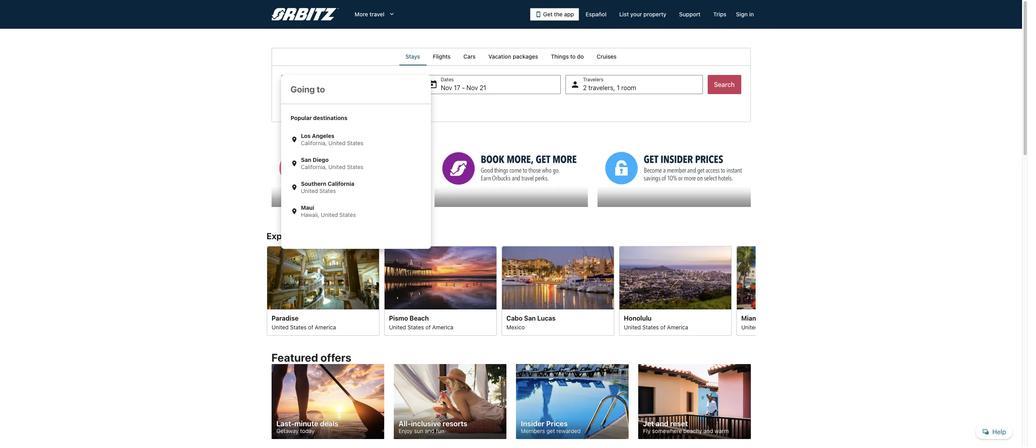 Task type: vqa. For each thing, say whether or not it's contained in the screenshot.
THE FEATURED OFFERS REGION
yes



Task type: describe. For each thing, give the bounding box(es) containing it.
2 travelers, 1 room
[[583, 84, 636, 91]]

1 horizontal spatial destinations
[[369, 231, 420, 241]]

featured offers main content
[[0, 48, 1022, 448]]

diego
[[313, 157, 329, 163]]

vacation
[[488, 53, 511, 60]]

list
[[619, 11, 629, 18]]

things to do link
[[545, 48, 590, 66]]

get
[[543, 11, 553, 18]]

beach for pismo beach
[[409, 315, 429, 322]]

Going to text field
[[281, 75, 431, 104]]

a for flight
[[303, 102, 306, 109]]

hawaii,
[[301, 212, 319, 219]]

united inside the pismo beach united states of america
[[389, 324, 406, 331]]

1 nov from the left
[[441, 84, 452, 91]]

vacation packages link
[[482, 48, 545, 66]]

featured
[[271, 352, 318, 365]]

car
[[352, 102, 361, 109]]

of inside the pismo beach united states of america
[[425, 324, 431, 331]]

lucas
[[537, 315, 556, 322]]

add a flight
[[291, 102, 321, 109]]

united inside los angeles california, united states
[[329, 140, 346, 147]]

states inside southern california united states
[[320, 188, 336, 195]]

states inside honolulu united states of america
[[642, 324, 659, 331]]

download the app button image
[[535, 11, 542, 18]]

support
[[679, 11, 701, 18]]

flights
[[433, 53, 451, 60]]

somewhere
[[652, 428, 682, 435]]

los
[[301, 133, 311, 139]]

more travel
[[355, 11, 384, 18]]

explore
[[267, 231, 297, 241]]

jet and reset fly somewhere beachy and warm
[[643, 420, 729, 435]]

21
[[480, 84, 486, 91]]

america inside honolulu united states of america
[[667, 324, 688, 331]]

getaway
[[276, 428, 298, 435]]

angeles
[[312, 133, 334, 139]]

prices
[[546, 420, 568, 429]]

get the app link
[[530, 8, 579, 21]]

california
[[328, 181, 354, 187]]

travel
[[370, 11, 384, 18]]

fly
[[643, 428, 650, 435]]

get
[[546, 428, 555, 435]]

united inside southern california united states
[[301, 188, 318, 195]]

last-minute deals getaway today
[[276, 420, 338, 435]]

states inside los angeles california, united states
[[347, 140, 363, 147]]

insider
[[521, 420, 544, 429]]

warm
[[715, 428, 729, 435]]

united inside "paradise united states of america"
[[271, 324, 288, 331]]

california, for angeles
[[301, 140, 327, 147]]

search button
[[708, 75, 741, 94]]

sign in button
[[733, 7, 757, 22]]

español button
[[579, 7, 613, 22]]

america inside the miami beach united states of america
[[784, 324, 806, 331]]

get the app
[[543, 11, 574, 18]]

makiki - lower punchbowl - tantalus showing landscape views, a sunset and a city image
[[619, 246, 732, 310]]

miami beach united states of america
[[741, 315, 806, 331]]

in inside sign in "dropdown button"
[[749, 11, 754, 18]]

flights link
[[427, 48, 457, 66]]

deals
[[320, 420, 338, 429]]

nov 17 - nov 21 button
[[423, 75, 561, 94]]

your
[[630, 11, 642, 18]]

states inside the pismo beach united states of america
[[407, 324, 424, 331]]

of inside honolulu united states of america
[[660, 324, 665, 331]]

enjoy
[[398, 428, 412, 435]]

sun
[[414, 428, 423, 435]]

beachy
[[683, 428, 702, 435]]

1
[[617, 84, 620, 91]]

nov 17 - nov 21
[[441, 84, 486, 91]]

all-
[[398, 420, 411, 429]]

things
[[551, 53, 569, 60]]

all-inclusive resorts enjoy sun and fun
[[398, 420, 467, 435]]

small image for los
[[291, 136, 298, 143]]

17
[[454, 84, 460, 91]]

in inside featured offers main content
[[323, 231, 331, 241]]

popular
[[291, 115, 312, 121]]

more travel button
[[348, 7, 402, 22]]

vacation packages
[[488, 53, 538, 60]]

add a car
[[336, 102, 361, 109]]

trips link
[[707, 7, 733, 22]]

america inside "paradise united states of america"
[[315, 324, 336, 331]]

of inside "paradise united states of america"
[[308, 324, 313, 331]]

2 nov from the left
[[467, 84, 478, 91]]

los angeles california, united states
[[301, 133, 363, 147]]

miami beach featuring a city and street scenes image
[[736, 246, 849, 310]]

list your property
[[619, 11, 666, 18]]

minute
[[294, 420, 318, 429]]

2 travelers, 1 room button
[[565, 75, 703, 94]]

inclusive
[[411, 420, 441, 429]]

trips
[[713, 11, 727, 18]]

america inside the pismo beach united states of america
[[432, 324, 453, 331]]

jet
[[643, 420, 654, 429]]

room
[[621, 84, 636, 91]]



Task type: locate. For each thing, give the bounding box(es) containing it.
today
[[300, 428, 314, 435]]

states down paradise on the bottom of page
[[290, 324, 306, 331]]

states inside san diego california, united states
[[347, 164, 363, 171]]

members
[[521, 428, 545, 435]]

1 america from the left
[[315, 324, 336, 331]]

0 horizontal spatial in
[[323, 231, 331, 241]]

to
[[570, 53, 576, 60]]

1 vertical spatial destinations
[[369, 231, 420, 241]]

fun
[[436, 428, 444, 435]]

tab list
[[271, 48, 751, 66]]

honolulu united states of america
[[624, 315, 688, 331]]

3 of from the left
[[660, 324, 665, 331]]

0 horizontal spatial a
[[303, 102, 306, 109]]

san diego california, united states
[[301, 157, 363, 171]]

add for add a flight
[[291, 102, 302, 109]]

packages
[[513, 53, 538, 60]]

small image left maui
[[291, 208, 298, 215]]

miami
[[741, 315, 760, 322]]

america
[[315, 324, 336, 331], [432, 324, 453, 331], [667, 324, 688, 331], [784, 324, 806, 331]]

show next card image
[[751, 286, 760, 296]]

0 horizontal spatial opens in a new window image
[[271, 142, 278, 149]]

nov
[[441, 84, 452, 91], [467, 84, 478, 91]]

in
[[749, 11, 754, 18], [323, 231, 331, 241]]

2 opens in a new window image from the left
[[434, 142, 441, 149]]

1 vertical spatial in
[[323, 231, 331, 241]]

cruises link
[[590, 48, 623, 66]]

español
[[586, 11, 607, 18]]

1 horizontal spatial san
[[524, 315, 536, 322]]

california, inside san diego california, united states
[[301, 164, 327, 171]]

of inside the miami beach united states of america
[[778, 324, 783, 331]]

things to do
[[551, 53, 584, 60]]

nov left 17
[[441, 84, 452, 91]]

pismo beach united states of america
[[389, 315, 453, 331]]

small image for maui
[[291, 208, 298, 215]]

small image for san
[[291, 160, 298, 167]]

opens in a new window image
[[271, 142, 278, 149], [434, 142, 441, 149]]

small image for southern
[[291, 184, 298, 191]]

0 horizontal spatial nov
[[441, 84, 452, 91]]

4 small image from the top
[[291, 208, 298, 215]]

offers
[[320, 352, 351, 365]]

in right sign
[[749, 11, 754, 18]]

1 vertical spatial san
[[524, 315, 536, 322]]

california, down diego
[[301, 164, 327, 171]]

maui
[[301, 205, 314, 211]]

0 vertical spatial destinations
[[313, 115, 347, 121]]

honolulu
[[624, 315, 651, 322]]

3 small image from the top
[[291, 184, 298, 191]]

1 a from the left
[[303, 102, 306, 109]]

4 of from the left
[[778, 324, 783, 331]]

cars
[[463, 53, 476, 60]]

property
[[644, 11, 666, 18]]

beach
[[409, 315, 429, 322], [761, 315, 781, 322]]

united up the california
[[329, 164, 346, 171]]

0 horizontal spatial and
[[425, 428, 434, 435]]

and right jet
[[656, 420, 668, 429]]

beach right pismo
[[409, 315, 429, 322]]

beach inside the pismo beach united states of america
[[409, 315, 429, 322]]

southern california united states
[[301, 181, 354, 195]]

1 horizontal spatial beach
[[761, 315, 781, 322]]

0 vertical spatial in
[[749, 11, 754, 18]]

states down the california
[[320, 188, 336, 195]]

tab list inside featured offers main content
[[271, 48, 751, 66]]

1 horizontal spatial nov
[[467, 84, 478, 91]]

a
[[303, 102, 306, 109], [348, 102, 351, 109]]

san inside cabo san lucas mexico
[[524, 315, 536, 322]]

california, for diego
[[301, 164, 327, 171]]

and inside all-inclusive resorts enjoy sun and fun
[[425, 428, 434, 435]]

0 vertical spatial california,
[[301, 140, 327, 147]]

0 horizontal spatial san
[[301, 157, 311, 163]]

add for add a car
[[336, 102, 346, 109]]

cruises
[[597, 53, 617, 60]]

california, inside los angeles california, united states
[[301, 140, 327, 147]]

orbitz logo image
[[271, 8, 339, 21]]

beach for miami beach
[[761, 315, 781, 322]]

0 horizontal spatial beach
[[409, 315, 429, 322]]

stays link
[[399, 48, 427, 66]]

of
[[308, 324, 313, 331], [425, 324, 431, 331], [660, 324, 665, 331], [778, 324, 783, 331]]

sign in
[[736, 11, 754, 18]]

insider prices members get rewarded
[[521, 420, 581, 435]]

san inside san diego california, united states
[[301, 157, 311, 163]]

1 horizontal spatial in
[[749, 11, 754, 18]]

1 vertical spatial california,
[[301, 164, 327, 171]]

add up popular at the top left
[[291, 102, 302, 109]]

2 beach from the left
[[761, 315, 781, 322]]

states down miami
[[760, 324, 776, 331]]

united down honolulu
[[624, 324, 641, 331]]

tab list containing stays
[[271, 48, 751, 66]]

last-
[[276, 420, 294, 429]]

beach inside the miami beach united states of america
[[761, 315, 781, 322]]

sign
[[736, 11, 748, 18]]

2 add from the left
[[336, 102, 346, 109]]

flight
[[308, 102, 321, 109]]

beach right miami
[[761, 315, 781, 322]]

southern
[[301, 181, 326, 187]]

2 america from the left
[[432, 324, 453, 331]]

states
[[347, 140, 363, 147], [347, 164, 363, 171], [320, 188, 336, 195], [339, 212, 356, 219], [290, 324, 306, 331], [407, 324, 424, 331], [642, 324, 659, 331], [760, 324, 776, 331]]

states inside maui hawaii, united states
[[339, 212, 356, 219]]

small image left the los
[[291, 136, 298, 143]]

2 california, from the top
[[301, 164, 327, 171]]

las vegas featuring interior views image
[[267, 246, 379, 310]]

list your property link
[[613, 7, 673, 22]]

paradise
[[271, 315, 298, 322]]

united inside san diego california, united states
[[329, 164, 346, 171]]

travelers,
[[588, 84, 615, 91]]

1 add from the left
[[291, 102, 302, 109]]

a for car
[[348, 102, 351, 109]]

cars link
[[457, 48, 482, 66]]

pismo beach featuring a sunset, views and tropical scenes image
[[384, 246, 497, 310]]

united down southern
[[301, 188, 318, 195]]

add left car
[[336, 102, 346, 109]]

small image
[[291, 136, 298, 143], [291, 160, 298, 167], [291, 184, 298, 191], [291, 208, 298, 215]]

a left car
[[348, 102, 351, 109]]

small image left diego
[[291, 160, 298, 167]]

united down paradise on the bottom of page
[[271, 324, 288, 331]]

2 a from the left
[[348, 102, 351, 109]]

california,
[[301, 140, 327, 147], [301, 164, 327, 171]]

1 horizontal spatial and
[[656, 420, 668, 429]]

1 small image from the top
[[291, 136, 298, 143]]

stays
[[406, 53, 420, 60]]

1 california, from the top
[[301, 140, 327, 147]]

add
[[291, 102, 302, 109], [336, 102, 346, 109]]

featured offers region
[[267, 347, 756, 445]]

1 of from the left
[[308, 324, 313, 331]]

california, down the los
[[301, 140, 327, 147]]

-
[[462, 84, 465, 91]]

states inside "paradise united states of america"
[[290, 324, 306, 331]]

app
[[564, 11, 574, 18]]

0 vertical spatial san
[[301, 157, 311, 163]]

a left the flight
[[303, 102, 306, 109]]

united right hawaii,
[[321, 212, 338, 219]]

0 horizontal spatial destinations
[[313, 115, 347, 121]]

maui hawaii, united states
[[301, 205, 356, 219]]

in right stays at the left bottom
[[323, 231, 331, 241]]

2 horizontal spatial and
[[703, 428, 713, 435]]

rewarded
[[556, 428, 581, 435]]

states up the california
[[347, 164, 363, 171]]

marina cabo san lucas which includes a marina, a coastal town and night scenes image
[[502, 246, 614, 310]]

4 america from the left
[[784, 324, 806, 331]]

1 horizontal spatial opens in a new window image
[[434, 142, 441, 149]]

trending
[[333, 231, 367, 241]]

and left fun on the bottom left of the page
[[425, 428, 434, 435]]

0 horizontal spatial add
[[291, 102, 302, 109]]

united inside the miami beach united states of america
[[741, 324, 758, 331]]

stays
[[299, 231, 321, 241]]

united down pismo
[[389, 324, 406, 331]]

united down miami
[[741, 324, 758, 331]]

more
[[355, 11, 368, 18]]

san
[[301, 157, 311, 163], [524, 315, 536, 322]]

states inside the miami beach united states of america
[[760, 324, 776, 331]]

resorts
[[443, 420, 467, 429]]

and left warm
[[703, 428, 713, 435]]

explore stays in trending destinations
[[267, 231, 420, 241]]

pismo
[[389, 315, 408, 322]]

1 horizontal spatial add
[[336, 102, 346, 109]]

destinations
[[313, 115, 347, 121], [369, 231, 420, 241]]

show previous card image
[[262, 286, 271, 296]]

3 america from the left
[[667, 324, 688, 331]]

nov right -
[[467, 84, 478, 91]]

united inside maui hawaii, united states
[[321, 212, 338, 219]]

1 horizontal spatial a
[[348, 102, 351, 109]]

popular destinations
[[291, 115, 347, 121]]

united inside honolulu united states of america
[[624, 324, 641, 331]]

states up san diego california, united states
[[347, 140, 363, 147]]

united
[[329, 140, 346, 147], [329, 164, 346, 171], [301, 188, 318, 195], [321, 212, 338, 219], [271, 324, 288, 331], [389, 324, 406, 331], [624, 324, 641, 331], [741, 324, 758, 331]]

states up the trending
[[339, 212, 356, 219]]

1 opens in a new window image from the left
[[271, 142, 278, 149]]

cabo san lucas mexico
[[506, 315, 556, 331]]

1 beach from the left
[[409, 315, 429, 322]]

united down angeles
[[329, 140, 346, 147]]

search
[[714, 81, 735, 88]]

cabo
[[506, 315, 522, 322]]

featured offers
[[271, 352, 351, 365]]

states down pismo
[[407, 324, 424, 331]]

paradise united states of america
[[271, 315, 336, 331]]

2 of from the left
[[425, 324, 431, 331]]

san right cabo on the bottom of page
[[524, 315, 536, 322]]

2 small image from the top
[[291, 160, 298, 167]]

states down honolulu
[[642, 324, 659, 331]]

small image left southern
[[291, 184, 298, 191]]

san left diego
[[301, 157, 311, 163]]



